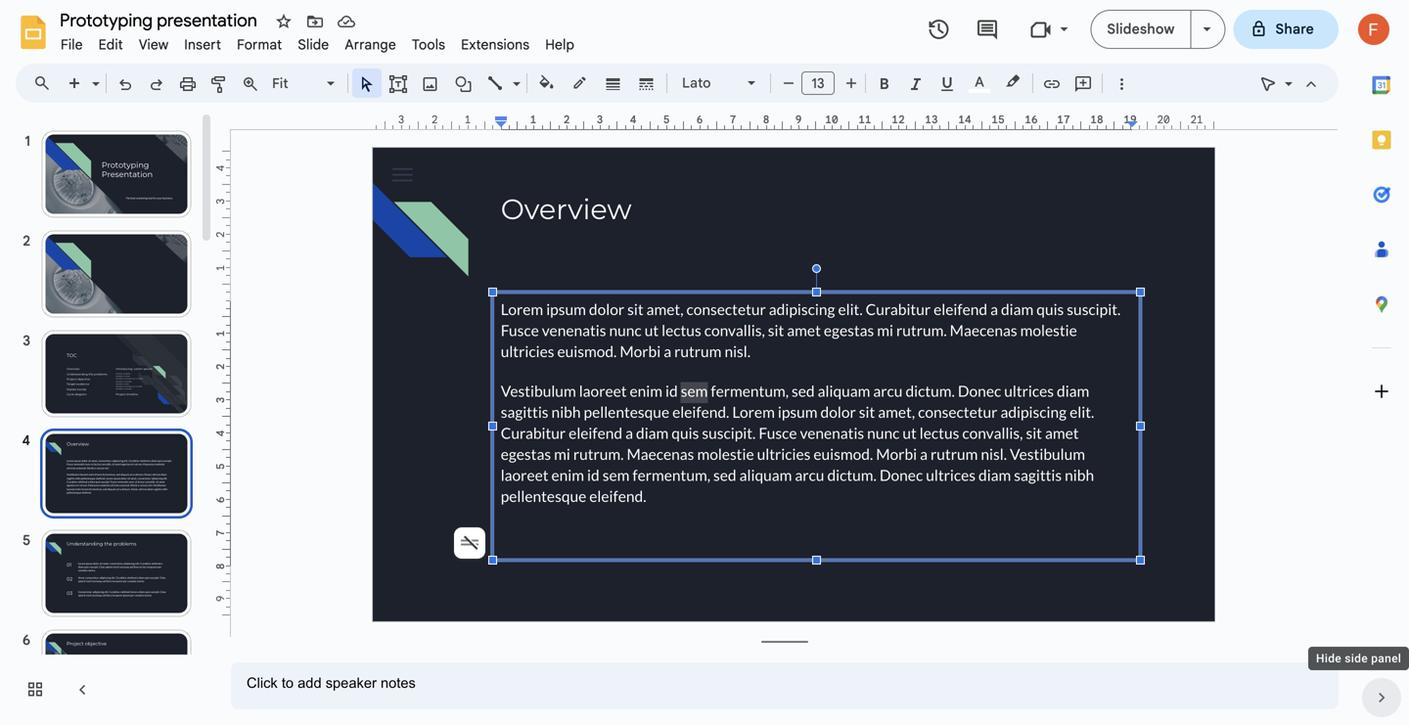 Task type: vqa. For each thing, say whether or not it's contained in the screenshot.
shape image
yes



Task type: describe. For each thing, give the bounding box(es) containing it.
slideshow button
[[1091, 10, 1192, 49]]

file
[[61, 36, 83, 53]]

main toolbar
[[58, 0, 1137, 405]]

Zoom text field
[[269, 69, 324, 97]]

Font size text field
[[803, 71, 834, 95]]

arrange
[[345, 36, 396, 53]]

presentation options image
[[1204, 27, 1211, 31]]

Star checkbox
[[270, 8, 298, 35]]

tab list inside menu bar banner
[[1355, 58, 1410, 671]]

highlight color image
[[1002, 69, 1024, 93]]

right margin image
[[1127, 115, 1215, 129]]

hide side panel
[[1317, 652, 1402, 666]]

lato
[[682, 74, 711, 92]]

extensions menu item
[[453, 33, 538, 56]]

Rename text field
[[53, 8, 268, 31]]

format
[[237, 36, 282, 53]]

menu bar banner
[[0, 0, 1410, 725]]

tools
[[412, 36, 445, 53]]

help menu item
[[538, 33, 583, 56]]

panel
[[1372, 652, 1402, 666]]

slide menu item
[[290, 33, 337, 56]]

fill color: transparent image
[[536, 69, 558, 95]]

edit
[[99, 36, 123, 53]]



Task type: locate. For each thing, give the bounding box(es) containing it.
tools menu item
[[404, 33, 453, 56]]

insert
[[184, 36, 221, 53]]

Menus field
[[24, 69, 68, 97]]

hide
[[1317, 652, 1342, 666]]

Zoom field
[[266, 69, 344, 98]]

help
[[545, 36, 575, 53]]

share button
[[1234, 10, 1339, 49]]

file menu item
[[53, 33, 91, 56]]

border weight option
[[602, 69, 625, 97]]

view
[[139, 36, 169, 53]]

text color image
[[969, 69, 991, 93]]

side
[[1345, 652, 1368, 666]]

border dash option
[[636, 69, 658, 97]]

left margin image
[[374, 115, 507, 129]]

insert menu item
[[176, 33, 229, 56]]

menu bar containing file
[[53, 25, 583, 58]]

menu bar inside menu bar banner
[[53, 25, 583, 58]]

edit menu item
[[91, 33, 131, 56]]

application containing slideshow
[[0, 0, 1410, 725]]

share
[[1276, 21, 1315, 38]]

shape image
[[453, 69, 475, 97]]

application
[[0, 0, 1410, 725]]

slide
[[298, 36, 329, 53]]

option
[[454, 528, 486, 559]]

do not autofit image
[[456, 530, 484, 557]]

extensions
[[461, 36, 530, 53]]

tab list
[[1355, 58, 1410, 671]]

mode and view toolbar
[[1253, 64, 1327, 103]]

slideshow
[[1107, 21, 1175, 38]]

navigation
[[0, 111, 215, 725]]

insert image image
[[419, 69, 442, 97]]

border color: transparent image
[[569, 69, 592, 95]]

font list. lato selected. option
[[682, 69, 736, 97]]

arrange menu item
[[337, 33, 404, 56]]

menu bar
[[53, 25, 583, 58]]

Font size field
[[802, 71, 843, 100]]

view menu item
[[131, 33, 176, 56]]

format menu item
[[229, 33, 290, 56]]



